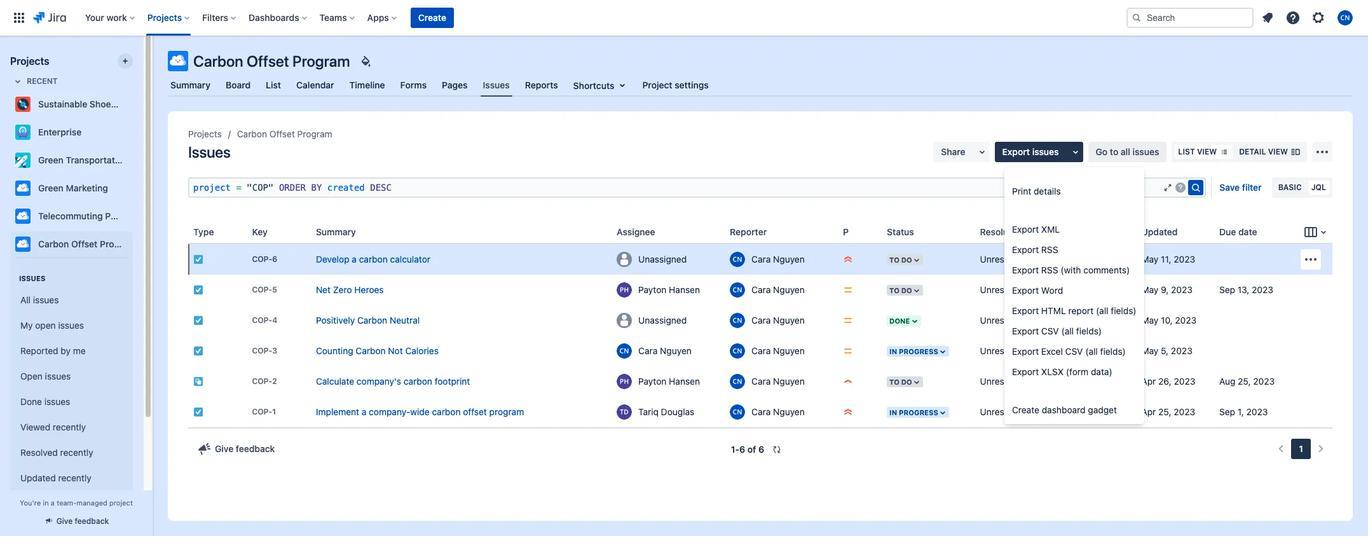 Task type: vqa. For each thing, say whether or not it's contained in the screenshot.
View All Projects 'link'
no



Task type: locate. For each thing, give the bounding box(es) containing it.
all
[[1121, 146, 1131, 157]]

updated
[[1142, 226, 1178, 237], [20, 472, 56, 483]]

export for export word
[[1013, 285, 1039, 296]]

give feedback button down you're in a team-managed project
[[36, 511, 117, 532]]

0 vertical spatial medium image
[[844, 285, 854, 295]]

0 horizontal spatial csv
[[1042, 326, 1060, 336]]

25, right the aug
[[1239, 376, 1251, 387]]

0 vertical spatial to
[[890, 256, 900, 264]]

2 cop- from the top
[[252, 285, 272, 295]]

2023 down updated button
[[1174, 254, 1196, 265]]

view up search image at the right of page
[[1198, 147, 1218, 156]]

sub task image
[[193, 377, 204, 387]]

1 vertical spatial 1
[[1300, 443, 1304, 454]]

0 horizontal spatial may 5, 2023
[[1067, 315, 1118, 326]]

2 sep from the top
[[1220, 406, 1236, 417]]

drag column image up cop-6 link
[[247, 224, 262, 239]]

tab list
[[160, 74, 1361, 97]]

export issues
[[1003, 146, 1059, 157]]

2 rss from the top
[[1042, 265, 1059, 275]]

0 horizontal spatial updated
[[20, 472, 56, 483]]

detail
[[1240, 147, 1267, 156]]

unresolved down export word
[[981, 315, 1027, 326]]

may 9, 2023
[[1142, 284, 1193, 295]]

2 horizontal spatial issues
[[483, 79, 510, 90]]

1 rss from the top
[[1042, 244, 1059, 255]]

0 vertical spatial 1
[[272, 407, 276, 417]]

cop- for net zero heroes
[[252, 285, 272, 295]]

1 vertical spatial progress
[[899, 408, 939, 417]]

export inside "link"
[[1013, 265, 1039, 275]]

to do button right high image
[[886, 375, 925, 389]]

to right high image
[[890, 378, 900, 386]]

task image
[[193, 254, 204, 265], [193, 316, 204, 326], [193, 346, 204, 356], [193, 407, 204, 417]]

sep left '13,' on the bottom of the page
[[1220, 284, 1236, 295]]

add to starred image for green transportation
[[129, 153, 144, 168]]

to do right high image
[[890, 378, 913, 386]]

list for list view
[[1179, 147, 1196, 156]]

3 drag column image from the left
[[838, 224, 854, 239]]

list view
[[1179, 147, 1218, 156]]

1 horizontal spatial a
[[352, 254, 357, 265]]

to do for may 11, 2023
[[890, 256, 913, 264]]

unresolved left excel
[[981, 345, 1027, 356]]

6 cara from the top
[[752, 406, 771, 417]]

0 vertical spatial create
[[418, 12, 447, 23]]

syntax help image
[[1176, 183, 1187, 193]]

4 row from the top
[[188, 336, 1333, 366]]

1 vertical spatial give feedback button
[[36, 511, 117, 532]]

2023 down data)
[[1099, 406, 1121, 417]]

do
[[902, 256, 913, 264], [902, 286, 913, 294], [902, 378, 913, 386]]

1-
[[731, 444, 740, 455]]

footprint
[[435, 376, 470, 387]]

task image for implement
[[193, 407, 204, 417]]

1 vertical spatial rss
[[1042, 265, 1059, 275]]

0 horizontal spatial issues
[[19, 274, 45, 282]]

issues down projects link
[[188, 143, 231, 161]]

updated recently
[[20, 472, 91, 483]]

2 task image from the top
[[193, 316, 204, 326]]

apr right gadget
[[1142, 406, 1157, 417]]

drag column image
[[188, 224, 204, 239], [725, 224, 740, 239], [838, 224, 854, 239], [882, 224, 898, 239], [1137, 224, 1152, 239]]

1 cop- from the top
[[252, 255, 272, 264]]

carbon up the heroes
[[359, 254, 388, 265]]

1 to from the top
[[890, 256, 900, 264]]

0 horizontal spatial a
[[51, 499, 55, 507]]

updated inside button
[[1142, 226, 1178, 237]]

2 row from the top
[[188, 275, 1333, 305]]

view right detail
[[1269, 147, 1289, 156]]

carbon offset program inside carbon offset program link
[[38, 239, 136, 249]]

1 vertical spatial projects
[[10, 55, 49, 67]]

in for apr 25, 2023
[[890, 408, 898, 417]]

open share dialog image
[[975, 144, 990, 160]]

0 vertical spatial to do button
[[886, 253, 925, 266]]

issues right all
[[1133, 146, 1160, 157]]

projects up 'recent'
[[10, 55, 49, 67]]

create left dashboard
[[1013, 405, 1040, 415]]

not
[[388, 345, 403, 356]]

0 vertical spatial give feedback button
[[190, 439, 283, 459]]

1 vertical spatial list
[[1179, 147, 1196, 156]]

3 to do button from the top
[[886, 375, 925, 389]]

2 drag column image from the left
[[725, 224, 740, 239]]

2 horizontal spatial 6
[[759, 444, 765, 455]]

carbon offset program link down list link
[[237, 127, 332, 142]]

green inside "link"
[[38, 183, 64, 193]]

offset down list link
[[270, 128, 295, 139]]

1 inside row
[[272, 407, 276, 417]]

team-
[[57, 499, 77, 507]]

counting
[[316, 345, 353, 356]]

2 in from the top
[[890, 408, 898, 417]]

type button
[[188, 223, 234, 241]]

0 horizontal spatial 11,
[[1086, 254, 1097, 265]]

1 horizontal spatial carbon offset program link
[[237, 127, 332, 142]]

export excel csv (all fields) link
[[1005, 342, 1145, 362]]

rss inside "link"
[[1042, 265, 1059, 275]]

1 drag column image from the left
[[188, 224, 204, 239]]

1 row from the top
[[188, 244, 1333, 275]]

0 horizontal spatial apr 26, 2023
[[1067, 376, 1121, 387]]

6 cop- from the top
[[252, 407, 272, 417]]

row containing net zero heroes
[[188, 275, 1333, 305]]

2 vertical spatial recently
[[58, 472, 91, 483]]

drag column image inside summary button
[[311, 224, 326, 239]]

task image for counting
[[193, 346, 204, 356]]

3 to do from the top
[[890, 378, 913, 386]]

4 drag column image from the left
[[882, 224, 898, 239]]

xml
[[1042, 224, 1060, 235]]

do up done 'dropdown button'
[[902, 286, 913, 294]]

2 unassigned from the top
[[639, 315, 687, 326]]

2 horizontal spatial a
[[362, 406, 367, 417]]

sep
[[1220, 284, 1236, 295], [1220, 406, 1236, 417]]

feedback for give feedback button to the left
[[75, 517, 109, 526]]

5 cara nguyen from the top
[[752, 376, 805, 387]]

26, down 10,
[[1159, 376, 1172, 387]]

1 vertical spatial 5,
[[1162, 345, 1169, 356]]

chevron down icon image
[[1317, 225, 1332, 240]]

assignee button
[[612, 223, 676, 241]]

collapse recent projects image
[[10, 74, 25, 89]]

0 horizontal spatial apr 25, 2023
[[1067, 406, 1121, 417]]

issues up viewed recently
[[44, 396, 70, 407]]

fields) up "4,"
[[1077, 326, 1102, 336]]

0 vertical spatial give feedback
[[215, 443, 275, 454]]

3 cara from the top
[[752, 315, 771, 326]]

projects button
[[144, 8, 195, 28]]

open export issues dropdown image
[[1068, 144, 1084, 160]]

give feedback down cop-1 link
[[215, 443, 275, 454]]

pages
[[442, 80, 468, 90]]

drag column image for reporter
[[725, 224, 740, 239]]

4 cara nguyen from the top
[[752, 345, 805, 356]]

drag column image inside 'p' button
[[838, 224, 854, 239]]

help image
[[1286, 10, 1301, 25]]

projects for projects link
[[188, 128, 222, 139]]

due
[[1220, 226, 1237, 237]]

nguyen for apr 25, 2023
[[774, 406, 805, 417]]

1 task image from the top
[[193, 254, 204, 265]]

highest image down p
[[844, 254, 854, 265]]

recently for resolved recently
[[60, 447, 93, 458]]

export inside button
[[1003, 146, 1031, 157]]

row containing positively carbon neutral
[[188, 305, 1333, 336]]

2 unresolved from the top
[[981, 284, 1027, 295]]

company-
[[369, 406, 411, 417]]

appswitcher icon image
[[11, 10, 27, 25]]

6 for 1-
[[740, 444, 746, 455]]

6 unresolved from the top
[[981, 406, 1027, 417]]

export for export rss
[[1013, 244, 1039, 255]]

green for green marketing
[[38, 183, 64, 193]]

net zero heroes link
[[316, 284, 384, 295]]

drag column image
[[247, 224, 262, 239], [311, 224, 326, 239], [976, 224, 991, 239], [1215, 224, 1230, 239]]

forms link
[[398, 74, 429, 97]]

add to starred image for telecommuting policy
[[129, 209, 144, 224]]

to do button down "status" button
[[886, 253, 925, 266]]

calories
[[406, 345, 439, 356]]

1 horizontal spatial view
[[1269, 147, 1289, 156]]

to
[[890, 256, 900, 264], [890, 286, 900, 294], [890, 378, 900, 386]]

9,
[[1162, 284, 1169, 295]]

give feedback down you're in a team-managed project
[[56, 517, 109, 526]]

open
[[35, 320, 56, 331]]

carbon down the heroes
[[357, 315, 388, 326]]

2 11, from the left
[[1162, 254, 1172, 265]]

0 vertical spatial updated
[[1142, 226, 1178, 237]]

1 horizontal spatial 1
[[1300, 443, 1304, 454]]

4 cop- from the top
[[252, 346, 272, 356]]

6 inside row
[[272, 255, 278, 264]]

unresolved for apr 26, 2023
[[981, 376, 1027, 387]]

3 cara nguyen from the top
[[752, 315, 805, 326]]

timeline link
[[347, 74, 388, 97]]

telecommuting
[[38, 211, 103, 221]]

give feedback button
[[190, 439, 283, 459], [36, 511, 117, 532]]

1 view from the left
[[1198, 147, 1218, 156]]

wide
[[411, 406, 430, 417]]

0 vertical spatial green
[[38, 155, 64, 165]]

3 cop- from the top
[[252, 316, 272, 325]]

counting carbon not calories
[[316, 345, 439, 356]]

menu containing print details
[[1005, 167, 1145, 424]]

rss up word
[[1042, 265, 1059, 275]]

export
[[1003, 146, 1031, 157], [1013, 224, 1039, 235], [1013, 244, 1039, 255], [1013, 265, 1039, 275], [1013, 285, 1039, 296], [1013, 305, 1039, 316], [1013, 326, 1039, 336], [1013, 346, 1039, 357], [1013, 366, 1039, 377]]

0 vertical spatial list
[[266, 80, 281, 90]]

1 vertical spatial recently
[[60, 447, 93, 458]]

0 vertical spatial fields)
[[1111, 305, 1137, 316]]

sep for sep 13, 2023
[[1220, 284, 1236, 295]]

issues inside button
[[1033, 146, 1059, 157]]

done
[[890, 317, 911, 325], [20, 396, 42, 407]]

cop-4 link
[[252, 316, 278, 325]]

projects up sidebar navigation image
[[147, 12, 182, 23]]

due date
[[1220, 226, 1258, 237]]

0 vertical spatial recently
[[53, 421, 86, 432]]

a right in
[[51, 499, 55, 507]]

issues inside "link"
[[1133, 146, 1160, 157]]

5 cop- from the top
[[252, 377, 272, 386]]

unassigned for positively carbon neutral
[[639, 315, 687, 326]]

0 vertical spatial highest image
[[844, 254, 854, 265]]

2 progress from the top
[[899, 408, 939, 417]]

issues left open export issues dropdown icon
[[1033, 146, 1059, 157]]

carbon up board
[[193, 52, 243, 70]]

task image down type
[[193, 254, 204, 265]]

do down "status" button
[[902, 256, 913, 264]]

updated down resolved
[[20, 472, 56, 483]]

1 drag column image from the left
[[247, 224, 262, 239]]

1 vertical spatial in progress button
[[886, 406, 951, 419]]

5 row from the top
[[188, 366, 1333, 397]]

export xml
[[1013, 224, 1060, 235]]

issues group
[[15, 261, 128, 495]]

editor image
[[1164, 183, 1174, 193]]

3 to from the top
[[890, 378, 900, 386]]

1 horizontal spatial apr 26, 2023
[[1142, 376, 1196, 387]]

drag column image for key
[[247, 224, 262, 239]]

teams button
[[316, 8, 360, 28]]

in progress for may 4, 2023
[[890, 347, 939, 356]]

2023 right (with
[[1099, 254, 1121, 265]]

carbon up wide
[[404, 376, 433, 387]]

status button
[[882, 223, 935, 241]]

drag column image for status
[[882, 224, 898, 239]]

drag column image inside resolution button
[[976, 224, 991, 239]]

6 nguyen from the top
[[774, 406, 805, 417]]

1 green from the top
[[38, 155, 64, 165]]

create right apps dropdown button
[[418, 12, 447, 23]]

1 unassigned from the top
[[639, 254, 687, 265]]

issues element
[[188, 221, 1333, 427]]

sep 13, 2023
[[1220, 284, 1274, 295]]

created
[[327, 183, 365, 193]]

a for company-
[[362, 406, 367, 417]]

cara for footprint
[[752, 376, 771, 387]]

issues down reported by me
[[45, 371, 71, 381]]

policy
[[105, 211, 130, 221]]

banner containing your work
[[0, 0, 1369, 36]]

1 horizontal spatial 11,
[[1162, 254, 1172, 265]]

jira image
[[33, 10, 66, 25], [33, 10, 66, 25]]

11, down updated button
[[1162, 254, 1172, 265]]

0 vertical spatial may 5, 2023
[[1067, 315, 1118, 326]]

cara nguyen for apr 26, 2023
[[752, 376, 805, 387]]

3 task image from the top
[[193, 346, 204, 356]]

green down green transportation link
[[38, 183, 64, 193]]

cara for calculator
[[752, 254, 771, 265]]

cara for calories
[[752, 345, 771, 356]]

3 drag column image from the left
[[976, 224, 991, 239]]

cara nguyen for apr 25, 2023
[[752, 406, 805, 417]]

do right high image
[[902, 378, 913, 386]]

1 horizontal spatial 26,
[[1159, 376, 1172, 387]]

calculate company's carbon footprint
[[316, 376, 470, 387]]

1 vertical spatial (all
[[1062, 326, 1074, 336]]

menu
[[1005, 167, 1145, 424]]

drag column image left export xml
[[976, 224, 991, 239]]

5 unresolved from the top
[[981, 376, 1027, 387]]

issues right the "all" on the left bottom of page
[[33, 294, 59, 305]]

may 5, 2023 down 10,
[[1142, 345, 1193, 356]]

cop- up cop-2 "link"
[[252, 346, 272, 356]]

offset down telecommuting policy at the top of the page
[[71, 239, 98, 249]]

add to starred image for carbon offset program
[[129, 237, 144, 252]]

3 add to starred image from the top
[[129, 181, 144, 196]]

a
[[352, 254, 357, 265], [362, 406, 367, 417], [51, 499, 55, 507]]

carbon
[[193, 52, 243, 70], [237, 128, 267, 139], [38, 239, 69, 249], [357, 315, 388, 326], [356, 345, 386, 356]]

progress for may
[[899, 347, 939, 356]]

to do
[[890, 256, 913, 264], [890, 286, 913, 294], [890, 378, 913, 386]]

cop-1 link
[[252, 407, 276, 417]]

may 5, 2023 up may 4, 2023
[[1067, 315, 1118, 326]]

issues
[[1033, 146, 1059, 157], [1133, 146, 1160, 157], [33, 294, 59, 305], [58, 320, 84, 331], [45, 371, 71, 381], [44, 396, 70, 407]]

1 vertical spatial carbon
[[404, 376, 433, 387]]

medium image
[[844, 285, 854, 295], [844, 346, 854, 356]]

unresolved left word
[[981, 284, 1027, 295]]

a right develop
[[352, 254, 357, 265]]

0 horizontal spatial 26,
[[1084, 376, 1097, 387]]

unresolved down resolution
[[981, 254, 1027, 265]]

4 add to starred image from the top
[[129, 209, 144, 224]]

2 in progress button from the top
[[886, 406, 951, 419]]

green for green transportation
[[38, 155, 64, 165]]

carbon offset program up list link
[[193, 52, 350, 70]]

2 vertical spatial projects
[[188, 128, 222, 139]]

done right medium image
[[890, 317, 911, 325]]

done button
[[886, 314, 923, 328]]

2 in progress from the top
[[890, 408, 939, 417]]

1 vertical spatial csv
[[1066, 346, 1084, 357]]

print details link
[[1005, 181, 1145, 202]]

your profile and settings image
[[1338, 10, 1354, 25]]

0 vertical spatial (all
[[1097, 305, 1109, 316]]

task image down "sub task" image at the left bottom of page
[[193, 407, 204, 417]]

program
[[293, 52, 350, 70], [297, 128, 332, 139], [100, 239, 136, 249]]

row containing develop a carbon calculator
[[188, 244, 1333, 275]]

1 horizontal spatial issues
[[188, 143, 231, 161]]

5 cara from the top
[[752, 376, 771, 387]]

1 vertical spatial create
[[1013, 405, 1040, 415]]

summary inside button
[[316, 226, 356, 237]]

program down policy
[[100, 239, 136, 249]]

drag column image inside "status" button
[[882, 224, 898, 239]]

net
[[316, 284, 331, 295]]

3 row from the top
[[188, 305, 1333, 336]]

1 vertical spatial in
[[890, 408, 898, 417]]

"cop"
[[247, 183, 274, 193]]

1 nguyen from the top
[[774, 254, 805, 265]]

2 to do from the top
[[890, 286, 913, 294]]

apr 26, 2023 up gadget
[[1067, 376, 1121, 387]]

sep left 1,
[[1220, 406, 1236, 417]]

2 to do button from the top
[[886, 284, 925, 297]]

cop- down cop-2
[[252, 407, 272, 417]]

4 drag column image from the left
[[1215, 224, 1230, 239]]

0 vertical spatial to do
[[890, 256, 913, 264]]

2 drag column image from the left
[[311, 224, 326, 239]]

projects for projects 'popup button'
[[147, 12, 182, 23]]

drag column image inside type "button"
[[188, 224, 204, 239]]

3 do from the top
[[902, 378, 913, 386]]

updated inside issues group
[[20, 472, 56, 483]]

to do up done 'dropdown button'
[[890, 286, 913, 294]]

give feedback button down cop-1 link
[[190, 439, 283, 459]]

10,
[[1162, 315, 1173, 326]]

1 horizontal spatial 6
[[740, 444, 746, 455]]

0 vertical spatial issues
[[483, 79, 510, 90]]

task image for develop
[[193, 254, 204, 265]]

1 vertical spatial green
[[38, 183, 64, 193]]

issues for issues group
[[19, 274, 45, 282]]

drag column image inside 'key' button
[[247, 224, 262, 239]]

5 nguyen from the top
[[774, 376, 805, 387]]

row containing calculate company's carbon footprint
[[188, 366, 1333, 397]]

cop- for calculate company's carbon footprint
[[252, 377, 272, 386]]

excel
[[1042, 346, 1063, 357]]

1 in progress from the top
[[890, 347, 939, 356]]

nguyen for may 11, 2023
[[774, 254, 805, 265]]

calculate
[[316, 376, 354, 387]]

row
[[188, 244, 1333, 275], [188, 275, 1333, 305], [188, 305, 1333, 336], [188, 336, 1333, 366], [188, 366, 1333, 397], [188, 397, 1333, 427]]

feedback down cop-1 link
[[236, 443, 275, 454]]

tab list containing issues
[[160, 74, 1361, 97]]

3 unresolved from the top
[[981, 315, 1027, 326]]

0 vertical spatial a
[[352, 254, 357, 265]]

nguyen for apr 26, 2023
[[774, 376, 805, 387]]

1 medium image from the top
[[844, 285, 854, 295]]

1 vertical spatial project
[[109, 499, 133, 507]]

2 highest image from the top
[[844, 407, 854, 417]]

export for export html report (all fields)
[[1013, 305, 1039, 316]]

carbon right wide
[[432, 406, 461, 417]]

do for apr
[[902, 378, 913, 386]]

0 vertical spatial in progress
[[890, 347, 939, 356]]

4 unresolved from the top
[[981, 345, 1027, 356]]

2023 left the aug
[[1175, 376, 1196, 387]]

drag column image up develop
[[311, 224, 326, 239]]

task image
[[193, 285, 204, 295]]

save filter
[[1220, 182, 1262, 193]]

primary element
[[8, 0, 1127, 36]]

1 horizontal spatial may 5, 2023
[[1142, 345, 1193, 356]]

1 vertical spatial fields)
[[1077, 326, 1102, 336]]

updated recently link
[[15, 466, 128, 491]]

carbon left not
[[356, 345, 386, 356]]

(all up data)
[[1086, 346, 1098, 357]]

1 vertical spatial summary
[[316, 226, 356, 237]]

2 cara from the top
[[752, 284, 771, 295]]

recently down resolved recently link
[[58, 472, 91, 483]]

give feedback
[[215, 443, 275, 454], [56, 517, 109, 526]]

2 add to starred image from the top
[[129, 153, 144, 168]]

reported by me link
[[15, 338, 128, 364]]

1 progress from the top
[[899, 347, 939, 356]]

export for export xml
[[1013, 224, 1039, 235]]

program
[[490, 406, 524, 417]]

1 to do from the top
[[890, 256, 913, 264]]

1 horizontal spatial 5,
[[1162, 345, 1169, 356]]

carbon offset program down list link
[[237, 128, 332, 139]]

updated for updated recently
[[20, 472, 56, 483]]

projects inside 'popup button'
[[147, 12, 182, 23]]

to up done 'dropdown button'
[[890, 286, 900, 294]]

create inside 'button'
[[418, 12, 447, 23]]

export for export rss (with comments)
[[1013, 265, 1039, 275]]

1 in progress button from the top
[[886, 345, 951, 358]]

initiative
[[118, 99, 154, 109]]

3 nguyen from the top
[[774, 315, 805, 326]]

drag column image for summary
[[311, 224, 326, 239]]

1 horizontal spatial give feedback
[[215, 443, 275, 454]]

4 task image from the top
[[193, 407, 204, 417]]

0 vertical spatial unassigned
[[639, 254, 687, 265]]

summary inside tab list
[[170, 80, 211, 90]]

2 horizontal spatial projects
[[188, 128, 222, 139]]

cop- for counting carbon not calories
[[252, 346, 272, 356]]

(all for csv
[[1086, 346, 1098, 357]]

6 right of
[[759, 444, 765, 455]]

zero
[[333, 284, 352, 295]]

1 vertical spatial program
[[297, 128, 332, 139]]

print details
[[1013, 186, 1061, 197]]

2 view from the left
[[1269, 147, 1289, 156]]

program down calendar link
[[297, 128, 332, 139]]

1 add to starred image from the top
[[129, 125, 144, 140]]

nguyen
[[774, 254, 805, 265], [774, 284, 805, 295], [774, 315, 805, 326], [774, 345, 805, 356], [774, 376, 805, 387], [774, 406, 805, 417]]

unresolved left xlsx
[[981, 376, 1027, 387]]

1 to do button from the top
[[886, 253, 925, 266]]

6 down 'key' button
[[272, 255, 278, 264]]

in for may 4, 2023
[[890, 347, 898, 356]]

add to starred image
[[129, 125, 144, 140], [129, 153, 144, 168], [129, 181, 144, 196], [129, 209, 144, 224], [129, 237, 144, 252]]

1 horizontal spatial apr 25, 2023
[[1142, 406, 1196, 417]]

0 horizontal spatial create
[[418, 12, 447, 23]]

1 vertical spatial unassigned
[[639, 315, 687, 326]]

create button
[[411, 8, 454, 28]]

1 unresolved from the top
[[981, 254, 1027, 265]]

2023 right 9, at right bottom
[[1172, 284, 1193, 295]]

rss down xml
[[1042, 244, 1059, 255]]

2 vertical spatial to
[[890, 378, 900, 386]]

filters button
[[199, 8, 241, 28]]

1 cara nguyen from the top
[[752, 254, 805, 265]]

refresh image
[[772, 445, 783, 455]]

project
[[643, 80, 673, 90]]

5 add to starred image from the top
[[129, 237, 144, 252]]

cara for wide
[[752, 406, 771, 417]]

2 vertical spatial (all
[[1086, 346, 1098, 357]]

drag column image inside reporter button
[[725, 224, 740, 239]]

highest image
[[844, 254, 854, 265], [844, 407, 854, 417]]

export for export csv (all fields)
[[1013, 326, 1039, 336]]

may 10, 2023
[[1142, 315, 1197, 326]]

11,
[[1086, 254, 1097, 265], [1162, 254, 1172, 265]]

list up syntax help "icon"
[[1179, 147, 1196, 156]]

2 green from the top
[[38, 183, 64, 193]]

issues up the "all" on the left bottom of page
[[19, 274, 45, 282]]

in progress button
[[886, 345, 951, 358], [886, 406, 951, 419]]

sustainable
[[38, 99, 87, 109]]

issues for all issues
[[33, 294, 59, 305]]

issues for done issues
[[44, 396, 70, 407]]

import and bulk change issues image
[[1315, 144, 1331, 160]]

5 drag column image from the left
[[1137, 224, 1152, 239]]

0 vertical spatial progress
[[899, 347, 939, 356]]

cara nguyen for may 4, 2023
[[752, 345, 805, 356]]

issues inside group
[[19, 274, 45, 282]]

create for create
[[418, 12, 447, 23]]

resolved recently link
[[15, 440, 128, 466]]

csv left "4,"
[[1066, 346, 1084, 357]]

feedback for the rightmost give feedback button
[[236, 443, 275, 454]]

issues for issues link
[[483, 79, 510, 90]]

fields) right "4,"
[[1101, 346, 1126, 357]]

managed
[[77, 499, 107, 507]]

1 in from the top
[[890, 347, 898, 356]]

5, down 10,
[[1162, 345, 1169, 356]]

csv
[[1042, 326, 1060, 336], [1066, 346, 1084, 357]]

1 horizontal spatial feedback
[[236, 443, 275, 454]]

recently for viewed recently
[[53, 421, 86, 432]]

project left = in the top of the page
[[193, 183, 231, 193]]

drag column image inside due date button
[[1215, 224, 1230, 239]]

2
[[272, 377, 277, 386]]

0 horizontal spatial 1
[[272, 407, 276, 417]]

gadget
[[1089, 405, 1118, 415]]

unresolved for may 4, 2023
[[981, 345, 1027, 356]]

done inside issues group
[[20, 396, 42, 407]]

2 medium image from the top
[[844, 346, 854, 356]]

6 row from the top
[[188, 397, 1333, 427]]

4 cara from the top
[[752, 345, 771, 356]]

create inside button
[[1013, 405, 1040, 415]]

cop- down cop-6
[[252, 285, 272, 295]]

6 cara nguyen from the top
[[752, 406, 805, 417]]

11, right (with
[[1086, 254, 1097, 265]]

drag column image inside updated button
[[1137, 224, 1152, 239]]

export rss (with comments) link
[[1005, 260, 1145, 281]]

a for carbon
[[352, 254, 357, 265]]

1 highest image from the top
[[844, 254, 854, 265]]

1 vertical spatial done
[[20, 396, 42, 407]]

carbon offset program link
[[237, 127, 332, 142], [10, 232, 136, 257]]

export for export excel csv (all fields)
[[1013, 346, 1039, 357]]

done inside 'dropdown button'
[[890, 317, 911, 325]]

your work
[[85, 12, 127, 23]]

0 vertical spatial rss
[[1042, 244, 1059, 255]]

1 cara from the top
[[752, 254, 771, 265]]

1 do from the top
[[902, 256, 913, 264]]

give feedback for the rightmost give feedback button
[[215, 443, 275, 454]]

unresolved for may 11, 2023
[[981, 254, 1027, 265]]

0 vertical spatial done
[[890, 317, 911, 325]]

banner
[[0, 0, 1369, 36]]

0 vertical spatial feedback
[[236, 443, 275, 454]]

1 inside button
[[1300, 443, 1304, 454]]

summary up develop
[[316, 226, 356, 237]]

1 vertical spatial updated
[[20, 472, 56, 483]]

unresolved left dashboard
[[981, 406, 1027, 417]]

6 left of
[[740, 444, 746, 455]]

25,
[[1239, 376, 1251, 387], [1084, 406, 1097, 417], [1159, 406, 1172, 417]]

high image
[[844, 377, 854, 387]]

in progress
[[890, 347, 939, 356], [890, 408, 939, 417]]

export for export xlsx (form data)
[[1013, 366, 1039, 377]]

0 vertical spatial do
[[902, 256, 913, 264]]

1 sep from the top
[[1220, 284, 1236, 295]]

task image for positively
[[193, 316, 204, 326]]

1 vertical spatial highest image
[[844, 407, 854, 417]]

(all up export excel csv (all fields)
[[1062, 326, 1074, 336]]

1 vertical spatial do
[[902, 286, 913, 294]]

25, right gadget
[[1159, 406, 1172, 417]]

add to starred image for green marketing
[[129, 181, 144, 196]]

recently for updated recently
[[58, 472, 91, 483]]

2023 right '13,' on the bottom of the page
[[1253, 284, 1274, 295]]

4 nguyen from the top
[[774, 345, 805, 356]]

1 horizontal spatial create
[[1013, 405, 1040, 415]]

group
[[1005, 216, 1145, 386]]

reports link
[[523, 74, 561, 97]]

cop- up cop-1 link
[[252, 377, 272, 386]]

3
[[272, 346, 277, 356]]

apr 26, 2023
[[1067, 376, 1121, 387], [1142, 376, 1196, 387]]

2 vertical spatial fields)
[[1101, 346, 1126, 357]]

2 vertical spatial to do button
[[886, 375, 925, 389]]

0 vertical spatial csv
[[1042, 326, 1060, 336]]



Task type: describe. For each thing, give the bounding box(es) containing it.
2023 right report
[[1097, 315, 1118, 326]]

Search field
[[1127, 8, 1254, 28]]

cop-3
[[252, 346, 277, 356]]

0 vertical spatial carbon offset program link
[[237, 127, 332, 142]]

set background color image
[[358, 53, 373, 69]]

calculator
[[390, 254, 431, 265]]

project settings link
[[640, 74, 712, 97]]

create for create dashboard gadget
[[1013, 405, 1040, 415]]

dashboards button
[[245, 8, 312, 28]]

progress for apr
[[899, 408, 939, 417]]

cara nguyen for may 11, 2023
[[752, 254, 805, 265]]

heroes
[[355, 284, 384, 295]]

2023 down may 10, 2023
[[1172, 345, 1193, 356]]

1 horizontal spatial give
[[215, 443, 234, 454]]

highest image for apr 25, 2023
[[844, 407, 854, 417]]

list for list
[[266, 80, 281, 90]]

html
[[1042, 305, 1067, 316]]

pages link
[[440, 74, 470, 97]]

view for detail view
[[1269, 147, 1289, 156]]

1 11, from the left
[[1086, 254, 1097, 265]]

to
[[1111, 146, 1119, 157]]

carbon for calculator
[[359, 254, 388, 265]]

4,
[[1086, 345, 1094, 356]]

row containing implement a company-wide carbon offset program
[[188, 397, 1333, 427]]

to do button for apr 26, 2023
[[886, 375, 925, 389]]

sep for sep 1, 2023
[[1220, 406, 1236, 417]]

create project image
[[120, 56, 130, 66]]

1-6 of 6
[[731, 444, 765, 455]]

2023 left 1,
[[1174, 406, 1196, 417]]

marketing
[[66, 183, 108, 193]]

apps
[[367, 12, 389, 23]]

shortcuts button
[[571, 74, 633, 97]]

cop-4
[[252, 316, 278, 325]]

2 apr 26, 2023 from the left
[[1142, 376, 1196, 387]]

2023 right the aug
[[1254, 376, 1275, 387]]

0 horizontal spatial give
[[56, 517, 73, 526]]

to do for apr 26, 2023
[[890, 378, 913, 386]]

in
[[43, 499, 49, 507]]

1 horizontal spatial give feedback button
[[190, 439, 283, 459]]

export for export issues
[[1003, 146, 1031, 157]]

0 vertical spatial offset
[[247, 52, 289, 70]]

1 vertical spatial issues
[[188, 143, 231, 161]]

cara nguyen for may 5, 2023
[[752, 315, 805, 326]]

2 do from the top
[[902, 286, 913, 294]]

medium image for may 9, 2023
[[844, 285, 854, 295]]

your
[[85, 12, 104, 23]]

sustainable shoes initiative
[[38, 99, 154, 109]]

2 apr 25, 2023 from the left
[[1142, 406, 1196, 417]]

project settings
[[643, 80, 709, 90]]

(with
[[1061, 265, 1082, 275]]

develop a carbon calculator
[[316, 254, 431, 265]]

enterprise link
[[10, 120, 128, 145]]

aug 25, 2023
[[1220, 376, 1275, 387]]

2023 right "4,"
[[1097, 345, 1118, 356]]

apr right xlsx
[[1067, 376, 1082, 387]]

go
[[1096, 146, 1108, 157]]

data)
[[1092, 366, 1113, 377]]

0 vertical spatial 5,
[[1086, 315, 1094, 326]]

JQL query field
[[190, 179, 1164, 197]]

cop-1
[[252, 407, 276, 417]]

transportation
[[66, 155, 128, 165]]

2 nguyen from the top
[[774, 284, 805, 295]]

1 horizontal spatial 25,
[[1159, 406, 1172, 417]]

nguyen for may 5, 2023
[[774, 315, 805, 326]]

teams
[[320, 12, 347, 23]]

project inside jql query field
[[193, 183, 231, 193]]

implement a company-wide carbon offset program
[[316, 406, 524, 417]]

may 4, 2023
[[1067, 345, 1118, 356]]

2 to from the top
[[890, 286, 900, 294]]

in progress button for may 4, 2023
[[886, 345, 951, 358]]

highest image for may 11, 2023
[[844, 254, 854, 265]]

cop- for positively carbon neutral
[[252, 316, 272, 325]]

search image
[[1189, 180, 1204, 195]]

issues for open issues
[[45, 371, 71, 381]]

fields) for csv
[[1101, 346, 1126, 357]]

medium image for may 5, 2023
[[844, 346, 854, 356]]

0 horizontal spatial give feedback button
[[36, 511, 117, 532]]

detail view
[[1240, 147, 1289, 156]]

calendar link
[[294, 74, 337, 97]]

1 apr 25, 2023 from the left
[[1067, 406, 1121, 417]]

drag column image for type
[[188, 224, 204, 239]]

1,
[[1238, 406, 1245, 417]]

apps button
[[364, 8, 402, 28]]

notifications image
[[1261, 10, 1276, 25]]

group containing export xml
[[1005, 216, 1145, 386]]

done for done issues
[[20, 396, 42, 407]]

unresolved for apr 25, 2023
[[981, 406, 1027, 417]]

fields) for report
[[1111, 305, 1137, 316]]

key button
[[247, 223, 288, 241]]

cop- for develop a carbon calculator
[[252, 255, 272, 264]]

positively carbon neutral link
[[316, 315, 420, 326]]

drag column image for updated
[[1137, 224, 1152, 239]]

cop-6
[[252, 255, 278, 264]]

to do button for may 11, 2023
[[886, 253, 925, 266]]

type
[[193, 226, 214, 237]]

rss for export rss
[[1042, 244, 1059, 255]]

give feedback for give feedback button to the left
[[56, 517, 109, 526]]

13,
[[1238, 284, 1250, 295]]

updated button
[[1137, 223, 1199, 241]]

dashboard
[[1042, 405, 1086, 415]]

1 apr 26, 2023 from the left
[[1067, 376, 1121, 387]]

all issues link
[[15, 288, 128, 313]]

due date button
[[1215, 223, 1278, 241]]

2 vertical spatial a
[[51, 499, 55, 507]]

drag column image for p
[[838, 224, 854, 239]]

4
[[272, 316, 278, 325]]

drag column image for due date
[[1215, 224, 1230, 239]]

resolution button
[[976, 223, 1045, 241]]

develop a carbon calculator link
[[316, 254, 431, 265]]

cop-5 link
[[252, 285, 277, 295]]

sustainable shoes initiative link
[[10, 92, 154, 117]]

offset
[[463, 406, 487, 417]]

board icon image
[[1304, 225, 1319, 240]]

timeline
[[350, 80, 385, 90]]

1 vertical spatial carbon offset program link
[[10, 232, 136, 257]]

0 vertical spatial program
[[293, 52, 350, 70]]

issues link
[[481, 74, 513, 97]]

medium image
[[844, 316, 854, 326]]

project = "cop" order by created
[[193, 183, 365, 193]]

1 may 11, 2023 from the left
[[1067, 254, 1121, 265]]

to for may 11, 2023
[[890, 256, 900, 264]]

reporter
[[730, 226, 767, 237]]

apr left gadget
[[1067, 406, 1082, 417]]

issue operations menu image
[[1304, 252, 1319, 267]]

forms
[[400, 80, 427, 90]]

0 vertical spatial carbon offset program
[[193, 52, 350, 70]]

projects link
[[188, 127, 222, 142]]

summary button
[[311, 223, 377, 241]]

date
[[1239, 226, 1258, 237]]

(all for report
[[1097, 305, 1109, 316]]

settings image
[[1312, 10, 1327, 25]]

unresolved for may 5, 2023
[[981, 315, 1027, 326]]

2 may 11, 2023 from the left
[[1142, 254, 1196, 265]]

carbon for footprint
[[404, 376, 433, 387]]

to for apr 26, 2023
[[890, 378, 900, 386]]

in progress button for apr 25, 2023
[[886, 406, 951, 419]]

1 vertical spatial carbon offset program
[[237, 128, 332, 139]]

1 vertical spatial offset
[[270, 128, 295, 139]]

2023 right 1,
[[1247, 406, 1269, 417]]

settings
[[675, 80, 709, 90]]

cop-5
[[252, 285, 277, 295]]

2 cara nguyen from the top
[[752, 284, 805, 295]]

recent
[[27, 76, 58, 86]]

resolved
[[20, 447, 58, 458]]

my open issues link
[[15, 313, 128, 338]]

in progress for apr 25, 2023
[[890, 408, 939, 417]]

company's
[[357, 376, 401, 387]]

share
[[942, 146, 966, 157]]

2023 up gadget
[[1099, 376, 1121, 387]]

issues for export issues
[[1033, 146, 1059, 157]]

view for list view
[[1198, 147, 1218, 156]]

rss for export rss (with comments)
[[1042, 265, 1059, 275]]

2 vertical spatial carbon
[[432, 406, 461, 417]]

nguyen for may 4, 2023
[[774, 345, 805, 356]]

6 for cop-
[[272, 255, 278, 264]]

2 vertical spatial program
[[100, 239, 136, 249]]

2 horizontal spatial 25,
[[1239, 376, 1251, 387]]

export issues button
[[995, 142, 1084, 162]]

issues down all issues link
[[58, 320, 84, 331]]

row containing counting carbon not calories
[[188, 336, 1333, 366]]

calculate company's carbon footprint link
[[316, 376, 470, 387]]

summary link
[[168, 74, 213, 97]]

me
[[73, 345, 86, 356]]

2 26, from the left
[[1159, 376, 1172, 387]]

my
[[20, 320, 33, 331]]

export rss
[[1013, 244, 1059, 255]]

0 horizontal spatial 25,
[[1084, 406, 1097, 417]]

export xlsx (form data) link
[[1005, 362, 1145, 382]]

calendar
[[297, 80, 334, 90]]

2 vertical spatial offset
[[71, 239, 98, 249]]

apr right data)
[[1142, 376, 1157, 387]]

1 26, from the left
[[1084, 376, 1097, 387]]

add to starred image
[[129, 97, 144, 112]]

(form
[[1067, 366, 1089, 377]]

1 horizontal spatial csv
[[1066, 346, 1084, 357]]

net zero heroes
[[316, 284, 384, 295]]

1 vertical spatial may 5, 2023
[[1142, 345, 1193, 356]]

5
[[272, 285, 277, 295]]

carbon down telecommuting policy link
[[38, 239, 69, 249]]

search image
[[1132, 13, 1142, 23]]

0 horizontal spatial project
[[109, 499, 133, 507]]

cop- for implement a company-wide carbon offset program
[[252, 407, 272, 417]]

export word link
[[1005, 281, 1145, 301]]

green transportation
[[38, 155, 128, 165]]

sidebar navigation image
[[139, 51, 167, 76]]

unassigned for develop a carbon calculator
[[639, 254, 687, 265]]

export xlsx (form data)
[[1013, 366, 1113, 377]]

open issues
[[20, 371, 71, 381]]

2023 right 10,
[[1176, 315, 1197, 326]]

carbon right projects link
[[237, 128, 267, 139]]

done for done
[[890, 317, 911, 325]]

resolved recently
[[20, 447, 93, 458]]



